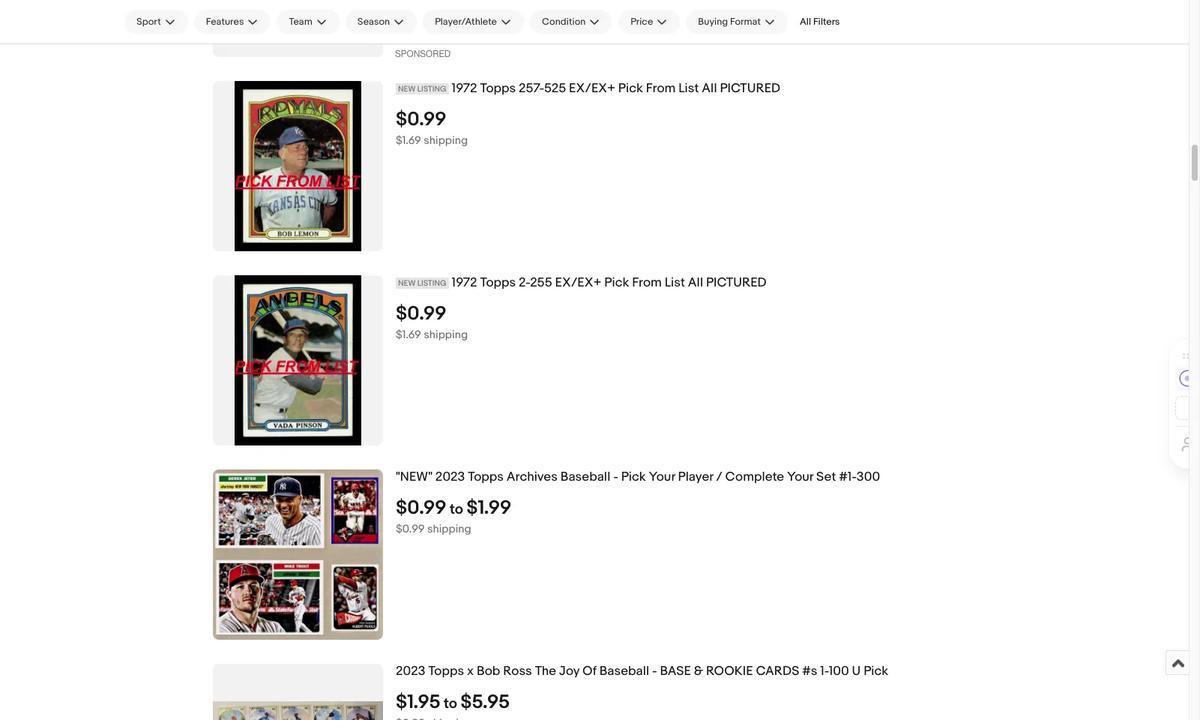 Task type: describe. For each thing, give the bounding box(es) containing it.
"new" 2023 topps archives baseball - pick your player / complete your set #1-300
[[396, 470, 881, 485]]

list for 1972 topps 2-255 ex/ex+ pick from list all pictured
[[665, 276, 686, 291]]

topps up '$1.99'
[[468, 470, 504, 485]]

257-
[[519, 81, 545, 96]]

$1.99
[[467, 497, 512, 520]]

cards
[[756, 664, 800, 679]]

the
[[535, 664, 557, 679]]

&
[[694, 664, 704, 679]]

/
[[717, 470, 723, 485]]

$0.99 to $1.99 $0.99 shipping
[[396, 497, 512, 536]]

features button
[[194, 10, 271, 34]]

listing for 1972 topps 257-525 ex/ex+ pick from list all pictured
[[418, 84, 447, 94]]

sponsored
[[395, 49, 451, 60]]

buying format button
[[687, 10, 788, 34]]

$0.99 for 1972 topps 2-255 ex/ex+ pick from list all pictured
[[396, 302, 447, 326]]

1972 for 1972 topps 2-255 ex/ex+ pick from list all pictured
[[452, 276, 478, 291]]

$0.99 for 1972 topps 257-525 ex/ex+ pick from list all pictured
[[396, 108, 447, 131]]

list for 1972 topps 257-525 ex/ex+ pick from list all pictured
[[679, 81, 699, 96]]

$0.99 $1.69 shipping for 1972 topps 257-525 ex/ex+ pick from list all pictured
[[396, 108, 468, 148]]

"new" 2023 topps archives baseball - pick your player / complete your set #1-300 image
[[213, 470, 383, 640]]

0 vertical spatial baseball
[[561, 470, 611, 485]]

$1.69 for 1972 topps 257-525 ex/ex+ pick from list all pictured
[[396, 134, 421, 148]]

condition
[[542, 16, 586, 28]]

buying format
[[699, 16, 761, 28]]

baseball inside "link"
[[600, 664, 650, 679]]

0 horizontal spatial -
[[614, 470, 619, 485]]

price button
[[619, 10, 681, 34]]

4 $0.99 from the top
[[396, 522, 425, 536]]

pictured for 1972 topps 2-255 ex/ex+ pick from list all pictured
[[706, 276, 767, 291]]

from for 255
[[633, 276, 662, 291]]

to for $1.95
[[444, 696, 457, 713]]

topps left 2-
[[480, 276, 516, 291]]

shipping inside $0.99 to $1.99 $0.99 shipping
[[427, 522, 472, 536]]

$5.95
[[461, 691, 510, 714]]

archives
[[507, 470, 558, 485]]

sport button
[[125, 10, 188, 34]]

price
[[631, 16, 654, 28]]

"new"
[[396, 470, 433, 485]]

1972 topps 2-255 ex/ex+ pick from list all pictured image
[[235, 276, 362, 446]]

2023 topps x bob ross the joy of baseball - base & rookie cards #s 1-100 u pick image
[[213, 701, 383, 720]]

2023 topps x bob ross the joy of baseball - base & rookie cards #s 1-100 u pick link
[[396, 664, 1142, 680]]

all filters
[[800, 16, 841, 28]]

team button
[[277, 10, 340, 34]]

topps inside "link"
[[429, 664, 464, 679]]

base
[[660, 664, 691, 679]]

2-
[[519, 276, 530, 291]]

2023 topps x bob ross the joy of baseball - base & rookie cards #s 1-100 u pick
[[396, 664, 889, 679]]



Task type: vqa. For each thing, say whether or not it's contained in the screenshot.
"x"
yes



Task type: locate. For each thing, give the bounding box(es) containing it.
$1.95 to $5.95
[[396, 691, 510, 714]]

525
[[545, 81, 566, 96]]

player
[[678, 470, 714, 485]]

ex/ex+
[[569, 81, 616, 96], [555, 276, 602, 291]]

ross
[[503, 664, 532, 679]]

0 vertical spatial $0.99 $1.69 shipping
[[396, 108, 468, 148]]

your left set
[[788, 470, 814, 485]]

shipping
[[424, 134, 468, 148], [424, 328, 468, 342], [427, 522, 472, 536]]

0 vertical spatial new
[[398, 84, 416, 94]]

1972
[[452, 81, 478, 96], [452, 276, 478, 291]]

new for 1972 topps 257-525 ex/ex+ pick from list all pictured
[[398, 84, 416, 94]]

shipping for 1972 topps 257-525 ex/ex+ pick from list all pictured
[[424, 134, 468, 148]]

2023 inside "link"
[[396, 664, 426, 679]]

to right $1.95
[[444, 696, 457, 713]]

2 new from the top
[[398, 279, 416, 288]]

from
[[646, 81, 676, 96], [633, 276, 662, 291]]

set
[[817, 470, 837, 485]]

condition button
[[530, 10, 613, 34]]

shipping for 1972 topps 2-255 ex/ex+ pick from list all pictured
[[424, 328, 468, 342]]

1 vertical spatial shipping
[[424, 328, 468, 342]]

to left '$1.99'
[[450, 501, 463, 518]]

1 vertical spatial 1972
[[452, 276, 478, 291]]

0 vertical spatial all
[[800, 16, 812, 28]]

complete
[[726, 470, 785, 485]]

new listing 1972 topps 2-255 ex/ex+ pick from list all pictured
[[398, 276, 767, 291]]

topps
[[480, 81, 516, 96], [480, 276, 516, 291], [468, 470, 504, 485], [429, 664, 464, 679]]

1 your from the left
[[649, 470, 676, 485]]

2023 right "new"
[[436, 470, 465, 485]]

joy
[[559, 664, 580, 679]]

listing inside new listing 1972 topps 2-255 ex/ex+ pick from list all pictured
[[418, 279, 447, 288]]

1 vertical spatial baseball
[[600, 664, 650, 679]]

1 vertical spatial new
[[398, 279, 416, 288]]

your left player
[[649, 470, 676, 485]]

1 vertical spatial pictured
[[706, 276, 767, 291]]

2 vertical spatial all
[[688, 276, 704, 291]]

#1-
[[839, 470, 857, 485]]

to
[[450, 501, 463, 518], [444, 696, 457, 713]]

1 horizontal spatial -
[[653, 664, 658, 679]]

listing for 1972 topps 2-255 ex/ex+ pick from list all pictured
[[418, 279, 447, 288]]

new inside new listing 1972 topps 2-255 ex/ex+ pick from list all pictured
[[398, 279, 416, 288]]

season button
[[346, 10, 417, 34]]

1 vertical spatial 2023
[[396, 664, 426, 679]]

pick
[[619, 81, 644, 96], [605, 276, 630, 291], [622, 470, 646, 485], [864, 664, 889, 679]]

to for $0.99
[[450, 501, 463, 518]]

1 $0.99 $1.69 shipping from the top
[[396, 108, 468, 148]]

1 vertical spatial -
[[653, 664, 658, 679]]

new for 1972 topps 2-255 ex/ex+ pick from list all pictured
[[398, 279, 416, 288]]

to inside $0.99 to $1.99 $0.99 shipping
[[450, 501, 463, 518]]

baseball
[[561, 470, 611, 485], [600, 664, 650, 679]]

all
[[800, 16, 812, 28], [702, 81, 718, 96], [688, 276, 704, 291]]

2 listing from the top
[[418, 279, 447, 288]]

3 $0.99 from the top
[[396, 497, 447, 520]]

1 new from the top
[[398, 84, 416, 94]]

1 horizontal spatial your
[[788, 470, 814, 485]]

0 vertical spatial ex/ex+
[[569, 81, 616, 96]]

topps left 'x'
[[429, 664, 464, 679]]

1972 topps 257-525 ex/ex+ pick from list all pictured image
[[235, 81, 361, 252]]

topps left 257-
[[480, 81, 516, 96]]

-
[[614, 470, 619, 485], [653, 664, 658, 679]]

new
[[398, 84, 416, 94], [398, 279, 416, 288]]

pick inside "link"
[[864, 664, 889, 679]]

$1.69 for 1972 topps 2-255 ex/ex+ pick from list all pictured
[[396, 328, 421, 342]]

sport
[[137, 16, 161, 28]]

x
[[467, 664, 474, 679]]

255
[[530, 276, 553, 291]]

100
[[829, 664, 850, 679]]

2023
[[436, 470, 465, 485], [396, 664, 426, 679]]

0 vertical spatial 2023
[[436, 470, 465, 485]]

player/athlete button
[[423, 10, 524, 34]]

1 vertical spatial list
[[665, 276, 686, 291]]

#s
[[803, 664, 818, 679]]

rookie
[[707, 664, 754, 679]]

0 vertical spatial -
[[614, 470, 619, 485]]

baseball right archives
[[561, 470, 611, 485]]

from for 525
[[646, 81, 676, 96]]

$1.69
[[396, 134, 421, 148], [396, 328, 421, 342]]

psa graded card slab silicone bumper guard protector | 9 colors | pokemon | new image
[[213, 0, 383, 29]]

pictured for 1972 topps 257-525 ex/ex+ pick from list all pictured
[[720, 81, 781, 96]]

1 vertical spatial from
[[633, 276, 662, 291]]

1 vertical spatial to
[[444, 696, 457, 713]]

$0.99 $1.69 shipping for 1972 topps 2-255 ex/ex+ pick from list all pictured
[[396, 302, 468, 342]]

your
[[649, 470, 676, 485], [788, 470, 814, 485]]

season
[[358, 16, 390, 28]]

player/athlete
[[435, 16, 497, 28]]

1972 for 1972 topps 257-525 ex/ex+ pick from list all pictured
[[452, 81, 478, 96]]

2 1972 from the top
[[452, 276, 478, 291]]

"new" 2023 topps archives baseball - pick your player / complete your set #1-300 link
[[396, 470, 1142, 485]]

300
[[857, 470, 881, 485]]

1 vertical spatial all
[[702, 81, 718, 96]]

0 vertical spatial $1.69
[[396, 134, 421, 148]]

2023 up $1.95
[[396, 664, 426, 679]]

1 vertical spatial $0.99 $1.69 shipping
[[396, 302, 468, 342]]

2 $1.69 from the top
[[396, 328, 421, 342]]

1 $0.99 from the top
[[396, 108, 447, 131]]

features
[[206, 16, 244, 28]]

ex/ex+ right 255
[[555, 276, 602, 291]]

listing inside new listing 1972 topps 257-525 ex/ex+ pick from list all pictured
[[418, 84, 447, 94]]

all for 1972 topps 2-255 ex/ex+ pick from list all pictured
[[688, 276, 704, 291]]

1 1972 from the top
[[452, 81, 478, 96]]

all for 1972 topps 257-525 ex/ex+ pick from list all pictured
[[702, 81, 718, 96]]

1 vertical spatial $1.69
[[396, 328, 421, 342]]

2 $0.99 $1.69 shipping from the top
[[396, 302, 468, 342]]

$0.99 for "new" 2023 topps archives baseball - pick your player / complete your set #1-300 image on the left of the page
[[396, 497, 447, 520]]

1-
[[821, 664, 829, 679]]

0 vertical spatial pictured
[[720, 81, 781, 96]]

of
[[583, 664, 597, 679]]

- inside "link"
[[653, 664, 658, 679]]

listing
[[418, 84, 447, 94], [418, 279, 447, 288]]

all filters button
[[794, 10, 847, 34]]

ex/ex+ for 255
[[555, 276, 602, 291]]

to inside $1.95 to $5.95
[[444, 696, 457, 713]]

buying
[[699, 16, 728, 28]]

1 vertical spatial listing
[[418, 279, 447, 288]]

all inside button
[[800, 16, 812, 28]]

2 vertical spatial shipping
[[427, 522, 472, 536]]

bob
[[477, 664, 501, 679]]

2 your from the left
[[788, 470, 814, 485]]

ex/ex+ for 525
[[569, 81, 616, 96]]

1 vertical spatial ex/ex+
[[555, 276, 602, 291]]

pictured
[[720, 81, 781, 96], [706, 276, 767, 291]]

0 horizontal spatial 2023
[[396, 664, 426, 679]]

2 $0.99 from the top
[[396, 302, 447, 326]]

0 vertical spatial to
[[450, 501, 463, 518]]

format
[[731, 16, 761, 28]]

$1.95
[[396, 691, 441, 714]]

1 $1.69 from the top
[[396, 134, 421, 148]]

1972 left 257-
[[452, 81, 478, 96]]

new inside new listing 1972 topps 257-525 ex/ex+ pick from list all pictured
[[398, 84, 416, 94]]

filters
[[814, 16, 841, 28]]

new listing 1972 topps 257-525 ex/ex+ pick from list all pictured
[[398, 81, 781, 96]]

0 vertical spatial 1972
[[452, 81, 478, 96]]

baseball right of
[[600, 664, 650, 679]]

$0.99 $1.69 shipping
[[396, 108, 468, 148], [396, 302, 468, 342]]

ex/ex+ right 525
[[569, 81, 616, 96]]

1 horizontal spatial 2023
[[436, 470, 465, 485]]

1972 left 2-
[[452, 276, 478, 291]]

0 vertical spatial from
[[646, 81, 676, 96]]

list
[[679, 81, 699, 96], [665, 276, 686, 291]]

u
[[853, 664, 861, 679]]

0 vertical spatial shipping
[[424, 134, 468, 148]]

0 vertical spatial list
[[679, 81, 699, 96]]

$0.99
[[396, 108, 447, 131], [396, 302, 447, 326], [396, 497, 447, 520], [396, 522, 425, 536]]

1 listing from the top
[[418, 84, 447, 94]]

team
[[289, 16, 313, 28]]

0 vertical spatial listing
[[418, 84, 447, 94]]

0 horizontal spatial your
[[649, 470, 676, 485]]



